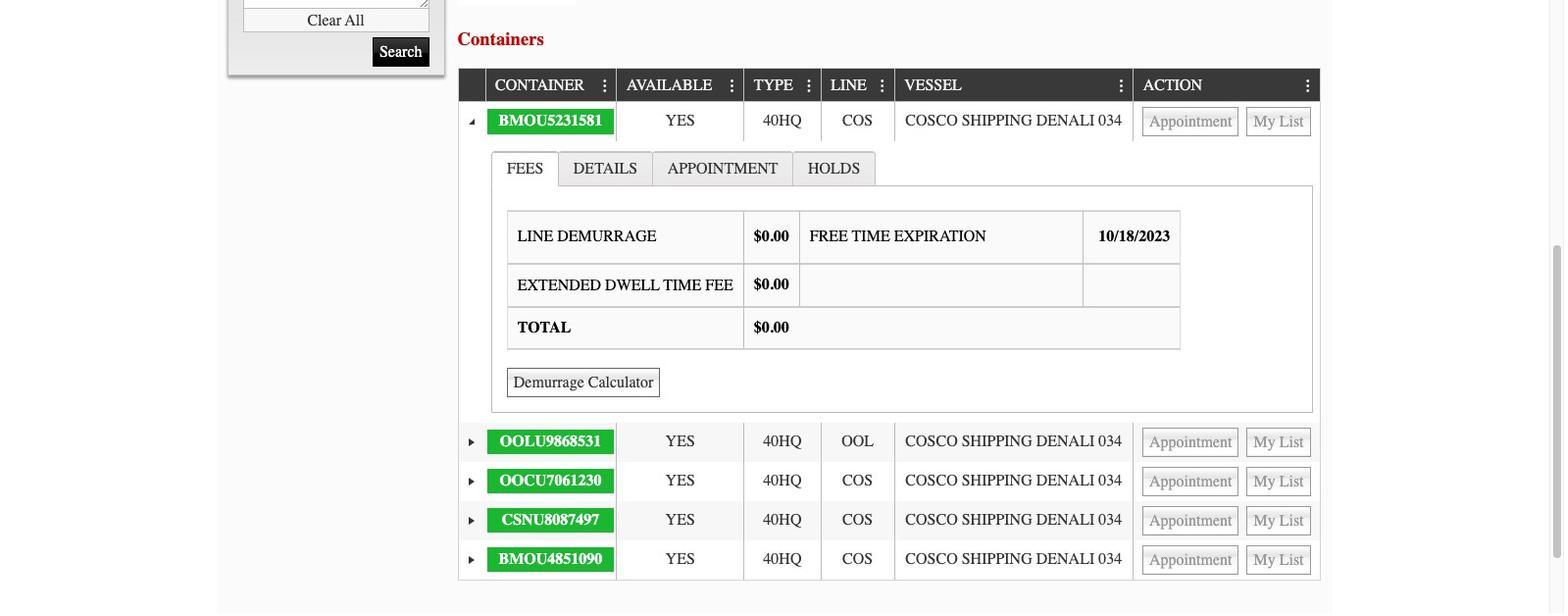 Task type: locate. For each thing, give the bounding box(es) containing it.
edit column settings image left action
[[1114, 78, 1130, 94]]

cell
[[1133, 102, 1320, 141], [1133, 423, 1320, 462], [1133, 462, 1320, 501], [1133, 501, 1320, 540], [1133, 540, 1320, 579]]

edit column settings image for vessel
[[1114, 78, 1130, 94]]

row containing csnu8087497
[[459, 501, 1320, 540]]

container
[[496, 77, 585, 95]]

shipping for bmou5231581
[[962, 112, 1033, 130]]

1 edit column settings image from the left
[[725, 78, 741, 94]]

2 cos from the top
[[843, 472, 873, 489]]

line inside tab list
[[518, 228, 554, 246]]

3 cosco from the top
[[906, 472, 958, 489]]

total
[[518, 319, 571, 337]]

edit column settings image inside container column header
[[598, 78, 613, 94]]

1 $0.00 from the top
[[754, 228, 790, 246]]

3 40hq cell from the top
[[744, 462, 821, 501]]

cosco shipping denali 034 for oolu9868531
[[906, 433, 1123, 450]]

time left fee
[[664, 276, 702, 294]]

1 vertical spatial time
[[664, 276, 702, 294]]

1 shipping from the top
[[962, 112, 1033, 130]]

2 yes from the top
[[666, 433, 695, 450]]

5 shipping from the top
[[962, 550, 1033, 568]]

tab list
[[487, 146, 1318, 418]]

cosco shipping denali 034 cell for oocu7061230
[[894, 462, 1133, 501]]

2 yes cell from the top
[[616, 423, 744, 462]]

all
[[345, 11, 365, 29]]

2 40hq from the top
[[764, 433, 802, 450]]

3 cos cell from the top
[[821, 501, 894, 540]]

yes cell for oolu9868531
[[616, 423, 744, 462]]

5 034 from the top
[[1099, 550, 1123, 568]]

1 horizontal spatial edit column settings image
[[802, 78, 818, 94]]

cosco shipping denali 034
[[906, 112, 1123, 130], [906, 433, 1123, 450], [906, 472, 1123, 489], [906, 511, 1123, 529], [906, 550, 1123, 568]]

row
[[459, 69, 1320, 102], [459, 102, 1320, 141], [459, 423, 1320, 462], [459, 462, 1320, 501], [459, 501, 1320, 540], [459, 540, 1320, 579]]

0 horizontal spatial edit column settings image
[[725, 78, 741, 94]]

2 edit column settings image from the left
[[876, 78, 891, 94]]

40hq cell for oolu9868531
[[744, 423, 821, 462]]

1 edit column settings image from the left
[[598, 78, 613, 94]]

yes for csnu8087497
[[666, 511, 695, 529]]

5 yes from the top
[[666, 550, 695, 568]]

2 cosco shipping denali 034 from the top
[[906, 433, 1123, 450]]

yes cell
[[616, 102, 744, 141], [616, 423, 744, 462], [616, 462, 744, 501], [616, 501, 744, 540], [616, 540, 744, 579]]

edit column settings image right type
[[802, 78, 818, 94]]

2 edit column settings image from the left
[[802, 78, 818, 94]]

ool cell
[[821, 423, 894, 462]]

3 cosco shipping denali 034 cell from the top
[[894, 462, 1133, 501]]

free time expiration
[[810, 228, 987, 246]]

shipping
[[962, 112, 1033, 130], [962, 433, 1033, 450], [962, 472, 1033, 489], [962, 511, 1033, 529], [962, 550, 1033, 568]]

034 for oolu9868531
[[1099, 433, 1123, 450]]

oolu9868531 cell
[[485, 423, 616, 462]]

1 cos from the top
[[843, 112, 873, 130]]

extended
[[518, 276, 602, 294]]

line for line
[[831, 77, 867, 95]]

10/18/2023
[[1099, 228, 1171, 246]]

1 40hq cell from the top
[[744, 102, 821, 141]]

edit column settings image left type
[[725, 78, 741, 94]]

available
[[627, 77, 713, 95]]

bmou5231581
[[499, 112, 603, 130]]

demurrage
[[557, 228, 657, 246]]

3 edit column settings image from the left
[[1114, 78, 1130, 94]]

4 cosco shipping denali 034 cell from the top
[[894, 501, 1133, 540]]

cosco shipping denali 034 cell for oolu9868531
[[894, 423, 1133, 462]]

cosco
[[906, 112, 958, 130], [906, 433, 958, 450], [906, 472, 958, 489], [906, 511, 958, 529], [906, 550, 958, 568]]

free
[[810, 228, 849, 246]]

denali for bmou4851090
[[1037, 550, 1095, 568]]

4 cos cell from the top
[[821, 540, 894, 579]]

1 cell from the top
[[1133, 102, 1320, 141]]

1 cos cell from the top
[[821, 102, 894, 141]]

4 cos from the top
[[843, 550, 873, 568]]

1 vertical spatial line
[[518, 228, 554, 246]]

1 vertical spatial $0.00
[[754, 276, 790, 293]]

4 denali from the top
[[1037, 511, 1095, 529]]

0 horizontal spatial line
[[518, 228, 554, 246]]

appointment
[[668, 160, 779, 177]]

3 row from the top
[[459, 423, 1320, 462]]

1 cosco shipping denali 034 cell from the top
[[894, 102, 1133, 141]]

clear all
[[307, 11, 365, 29]]

6 row from the top
[[459, 540, 1320, 579]]

3 40hq from the top
[[764, 472, 802, 489]]

yes for bmou5231581
[[666, 112, 695, 130]]

details
[[574, 160, 638, 177]]

edit column settings image inside available column header
[[725, 78, 741, 94]]

edit column settings image inside type column header
[[802, 78, 818, 94]]

available link
[[627, 69, 722, 101]]

cosco shipping denali 034 for bmou4851090
[[906, 550, 1123, 568]]

edit column settings image inside line column header
[[876, 78, 891, 94]]

40hq cell for csnu8087497
[[744, 501, 821, 540]]

yes cell for bmou5231581
[[616, 102, 744, 141]]

details tab
[[558, 151, 653, 185]]

4 cell from the top
[[1133, 501, 1320, 540]]

3 edit column settings image from the left
[[1301, 78, 1317, 94]]

cell for bmou5231581
[[1133, 102, 1320, 141]]

5 denali from the top
[[1037, 550, 1095, 568]]

5 40hq cell from the top
[[744, 540, 821, 579]]

4 034 from the top
[[1099, 511, 1123, 529]]

line for line demurrage
[[518, 228, 554, 246]]

oocu7061230 cell
[[485, 462, 616, 501]]

2 vertical spatial $0.00
[[754, 318, 790, 336]]

yes
[[666, 112, 695, 130], [666, 433, 695, 450], [666, 472, 695, 489], [666, 511, 695, 529], [666, 550, 695, 568]]

edit column settings image for available
[[725, 78, 741, 94]]

0 vertical spatial $0.00
[[754, 228, 790, 246]]

cos cell for csnu8087497
[[821, 501, 894, 540]]

5 row from the top
[[459, 501, 1320, 540]]

edit column settings image
[[598, 78, 613, 94], [876, 78, 891, 94], [1301, 78, 1317, 94]]

40hq cell
[[744, 102, 821, 141], [744, 423, 821, 462], [744, 462, 821, 501], [744, 501, 821, 540], [744, 540, 821, 579]]

2 horizontal spatial edit column settings image
[[1301, 78, 1317, 94]]

cos for bmou4851090
[[843, 550, 873, 568]]

row containing oocu7061230
[[459, 462, 1320, 501]]

4 40hq cell from the top
[[744, 501, 821, 540]]

type
[[754, 77, 793, 95]]

time right 'free' at the right of the page
[[852, 228, 891, 246]]

2 cell from the top
[[1133, 423, 1320, 462]]

cos
[[843, 112, 873, 130], [843, 472, 873, 489], [843, 511, 873, 529], [843, 550, 873, 568]]

oocu7061230
[[500, 472, 602, 489]]

034 for oocu7061230
[[1099, 472, 1123, 489]]

4 row from the top
[[459, 462, 1320, 501]]

4 cosco shipping denali 034 from the top
[[906, 511, 1123, 529]]

1 034 from the top
[[1099, 112, 1123, 130]]

3 cell from the top
[[1133, 462, 1320, 501]]

1 cosco shipping denali 034 from the top
[[906, 112, 1123, 130]]

2 row from the top
[[459, 102, 1320, 141]]

cell for oolu9868531
[[1133, 423, 1320, 462]]

3 cosco shipping denali 034 from the top
[[906, 472, 1123, 489]]

cos for oocu7061230
[[843, 472, 873, 489]]

1 horizontal spatial edit column settings image
[[876, 78, 891, 94]]

action link
[[1144, 69, 1212, 101]]

edit column settings image for action
[[1301, 78, 1317, 94]]

0 horizontal spatial edit column settings image
[[598, 78, 613, 94]]

2 $0.00 from the top
[[754, 276, 790, 293]]

0 vertical spatial time
[[852, 228, 891, 246]]

4 yes cell from the top
[[616, 501, 744, 540]]

40hq for bmou4851090
[[764, 550, 802, 568]]

40hq
[[764, 112, 802, 130], [764, 433, 802, 450], [764, 472, 802, 489], [764, 511, 802, 529], [764, 550, 802, 568]]

$0.00
[[754, 228, 790, 246], [754, 276, 790, 293], [754, 318, 790, 336]]

4 cosco from the top
[[906, 511, 958, 529]]

1 cosco from the top
[[906, 112, 958, 130]]

edit column settings image inside vessel column header
[[1114, 78, 1130, 94]]

5 cosco from the top
[[906, 550, 958, 568]]

csnu8087497
[[502, 511, 600, 529]]

shipping for oocu7061230
[[962, 472, 1033, 489]]

None button
[[1143, 107, 1240, 136], [1247, 107, 1311, 136], [507, 368, 661, 397], [1143, 427, 1240, 457], [1247, 427, 1311, 457], [1143, 467, 1240, 496], [1247, 467, 1311, 496], [1143, 506, 1240, 535], [1247, 506, 1311, 535], [1143, 545, 1240, 575], [1247, 545, 1311, 575], [1143, 107, 1240, 136], [1247, 107, 1311, 136], [507, 368, 661, 397], [1143, 427, 1240, 457], [1247, 427, 1311, 457], [1143, 467, 1240, 496], [1247, 467, 1311, 496], [1143, 506, 1240, 535], [1247, 506, 1311, 535], [1143, 545, 1240, 575], [1247, 545, 1311, 575]]

034
[[1099, 112, 1123, 130], [1099, 433, 1123, 450], [1099, 472, 1123, 489], [1099, 511, 1123, 529], [1099, 550, 1123, 568]]

3 yes cell from the top
[[616, 462, 744, 501]]

2 horizontal spatial edit column settings image
[[1114, 78, 1130, 94]]

1 yes cell from the top
[[616, 102, 744, 141]]

5 cosco shipping denali 034 from the top
[[906, 550, 1123, 568]]

row containing bmou4851090
[[459, 540, 1320, 579]]

cosco for bmou4851090
[[906, 550, 958, 568]]

line right type column header
[[831, 77, 867, 95]]

5 cell from the top
[[1133, 540, 1320, 579]]

3 $0.00 from the top
[[754, 318, 790, 336]]

4 40hq from the top
[[764, 511, 802, 529]]

yes cell for csnu8087497
[[616, 501, 744, 540]]

denali for bmou5231581
[[1037, 112, 1095, 130]]

holds
[[808, 160, 861, 177]]

cos cell
[[821, 102, 894, 141], [821, 462, 894, 501], [821, 501, 894, 540], [821, 540, 894, 579]]

tree grid containing container
[[459, 69, 1320, 579]]

40hq for oolu9868531
[[764, 433, 802, 450]]

tab list containing fees
[[487, 146, 1318, 418]]

3 034 from the top
[[1099, 472, 1123, 489]]

line inside column header
[[831, 77, 867, 95]]

2 denali from the top
[[1037, 433, 1095, 450]]

csnu8087497 cell
[[485, 501, 616, 540]]

4 shipping from the top
[[962, 511, 1033, 529]]

4 yes from the top
[[666, 511, 695, 529]]

1 yes from the top
[[666, 112, 695, 130]]

denali for oocu7061230
[[1037, 472, 1095, 489]]

3 yes from the top
[[666, 472, 695, 489]]

tree grid
[[459, 69, 1320, 579]]

2 cosco shipping denali 034 cell from the top
[[894, 423, 1133, 462]]

container column header
[[485, 69, 616, 102]]

time
[[852, 228, 891, 246], [664, 276, 702, 294]]

0 vertical spatial line
[[831, 77, 867, 95]]

row group
[[459, 102, 1320, 579]]

None submit
[[373, 37, 429, 67]]

3 shipping from the top
[[962, 472, 1033, 489]]

yes for oolu9868531
[[666, 433, 695, 450]]

line up extended
[[518, 228, 554, 246]]

1 horizontal spatial time
[[852, 228, 891, 246]]

5 40hq from the top
[[764, 550, 802, 568]]

cos cell for bmou5231581
[[821, 102, 894, 141]]

extended dwell time fee
[[518, 276, 734, 294]]

edit column settings image
[[725, 78, 741, 94], [802, 78, 818, 94], [1114, 78, 1130, 94]]

denali
[[1037, 112, 1095, 130], [1037, 433, 1095, 450], [1037, 472, 1095, 489], [1037, 511, 1095, 529], [1037, 550, 1095, 568]]

cosco shipping denali 034 cell for bmou5231581
[[894, 102, 1133, 141]]

2 cosco from the top
[[906, 433, 958, 450]]

1 40hq from the top
[[764, 112, 802, 130]]

cell for bmou4851090
[[1133, 540, 1320, 579]]

cosco shipping denali 034 cell
[[894, 102, 1133, 141], [894, 423, 1133, 462], [894, 462, 1133, 501], [894, 501, 1133, 540], [894, 540, 1133, 579]]

3 cos from the top
[[843, 511, 873, 529]]

line column header
[[821, 69, 894, 102]]

edit column settings image inside action column header
[[1301, 78, 1317, 94]]

line
[[831, 77, 867, 95], [518, 228, 554, 246]]

1 denali from the top
[[1037, 112, 1095, 130]]

2 40hq cell from the top
[[744, 423, 821, 462]]

2 shipping from the top
[[962, 433, 1033, 450]]

5 cosco shipping denali 034 cell from the top
[[894, 540, 1133, 579]]

1 horizontal spatial line
[[831, 77, 867, 95]]

2 034 from the top
[[1099, 433, 1123, 450]]

5 yes cell from the top
[[616, 540, 744, 579]]

2 cos cell from the top
[[821, 462, 894, 501]]

type link
[[754, 69, 803, 101]]

3 denali from the top
[[1037, 472, 1095, 489]]

1 row from the top
[[459, 69, 1320, 102]]

clear all button
[[243, 9, 429, 32]]



Task type: describe. For each thing, give the bounding box(es) containing it.
0 horizontal spatial time
[[664, 276, 702, 294]]

40hq cell for oocu7061230
[[744, 462, 821, 501]]

$0.00 for demurrage
[[754, 228, 790, 246]]

cell for csnu8087497
[[1133, 501, 1320, 540]]

oolu9868531
[[500, 433, 601, 450]]

containers
[[458, 28, 544, 50]]

edit column settings image for line
[[876, 78, 891, 94]]

cosco for oolu9868531
[[906, 433, 958, 450]]

cosco for csnu8087497
[[906, 511, 958, 529]]

40hq cell for bmou4851090
[[744, 540, 821, 579]]

vessel column header
[[894, 69, 1133, 102]]

fee
[[706, 276, 734, 294]]

034 for bmou5231581
[[1099, 112, 1123, 130]]

cosco shipping denali 034 cell for csnu8087497
[[894, 501, 1133, 540]]

034 for bmou4851090
[[1099, 550, 1123, 568]]

fees
[[507, 160, 544, 177]]

034 for csnu8087497
[[1099, 511, 1123, 529]]

vessel
[[905, 77, 962, 95]]

holds tab
[[793, 151, 876, 185]]

bmou5231581 cell
[[485, 102, 616, 141]]

container link
[[496, 69, 594, 101]]

cos for csnu8087497
[[843, 511, 873, 529]]

row containing container
[[459, 69, 1320, 102]]

row containing oolu9868531
[[459, 423, 1320, 462]]

type column header
[[744, 69, 821, 102]]

bmou4851090
[[499, 550, 603, 568]]

denali for oolu9868531
[[1037, 433, 1095, 450]]

tab list inside row group
[[487, 146, 1318, 418]]

cos for bmou5231581
[[843, 112, 873, 130]]

line link
[[831, 69, 876, 101]]

denali for csnu8087497
[[1037, 511, 1095, 529]]

40hq cell for bmou5231581
[[744, 102, 821, 141]]

shipping for oolu9868531
[[962, 433, 1033, 450]]

yes for oocu7061230
[[666, 472, 695, 489]]

cosco for oocu7061230
[[906, 472, 958, 489]]

row group containing bmou5231581
[[459, 102, 1320, 579]]

vessel link
[[905, 69, 972, 101]]

row containing bmou5231581
[[459, 102, 1320, 141]]

yes cell for oocu7061230
[[616, 462, 744, 501]]

yes cell for bmou4851090
[[616, 540, 744, 579]]

fees tab
[[492, 151, 559, 186]]

shipping for csnu8087497
[[962, 511, 1033, 529]]

edit column settings image for type
[[802, 78, 818, 94]]

cos cell for bmou4851090
[[821, 540, 894, 579]]

action column header
[[1133, 69, 1320, 102]]

edit column settings image for container
[[598, 78, 613, 94]]

line demurrage
[[518, 228, 657, 246]]

clear
[[307, 11, 341, 29]]

expiration
[[894, 228, 987, 246]]

cosco shipping denali 034 for oocu7061230
[[906, 472, 1123, 489]]

cosco shipping denali 034 cell for bmou4851090
[[894, 540, 1133, 579]]

available column header
[[616, 69, 744, 102]]

ool
[[842, 433, 874, 450]]

40hq for oocu7061230
[[764, 472, 802, 489]]

cosco for bmou5231581
[[906, 112, 958, 130]]

Enter container numbers and/ or booking numbers.  text field
[[243, 0, 429, 9]]

bmou4851090 cell
[[485, 540, 616, 579]]

cosco shipping denali 034 for csnu8087497
[[906, 511, 1123, 529]]

40hq for csnu8087497
[[764, 511, 802, 529]]

cell for oocu7061230
[[1133, 462, 1320, 501]]

dwell
[[605, 276, 660, 294]]

40hq for bmou5231581
[[764, 112, 802, 130]]

$0.00 for dwell
[[754, 276, 790, 293]]

appointment tab
[[652, 151, 794, 185]]

yes for bmou4851090
[[666, 550, 695, 568]]

action
[[1144, 77, 1203, 95]]

cosco shipping denali 034 for bmou5231581
[[906, 112, 1123, 130]]

cos cell for oocu7061230
[[821, 462, 894, 501]]

shipping for bmou4851090
[[962, 550, 1033, 568]]



Task type: vqa. For each thing, say whether or not it's contained in the screenshot.


